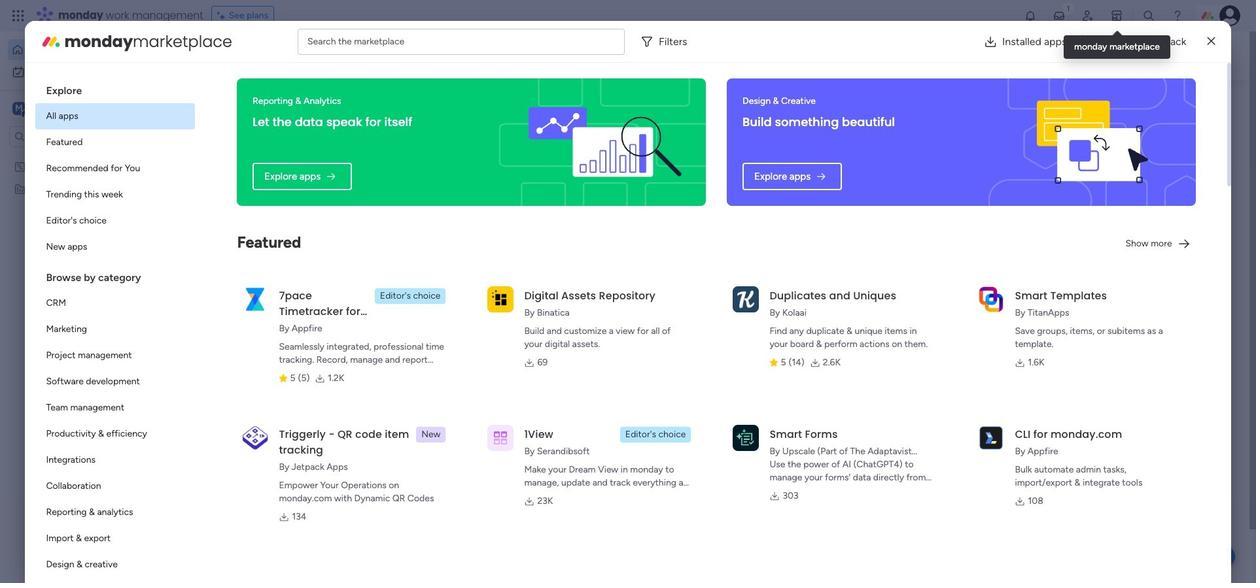 Task type: describe. For each thing, give the bounding box(es) containing it.
1 element
[[373, 311, 389, 327]]

1 banner logo image from the left
[[520, 79, 690, 206]]

getting started element
[[1001, 312, 1197, 365]]

2 banner logo image from the left
[[1010, 79, 1180, 206]]

2 heading from the top
[[36, 260, 195, 290]]

v2 bolt switch image
[[1113, 49, 1121, 63]]

search everything image
[[1142, 9, 1155, 22]]

public board image
[[258, 239, 272, 253]]

see plans image
[[217, 9, 229, 23]]

help center element
[[1001, 375, 1197, 428]]

jacob simon image
[[1219, 5, 1240, 26]]

select product image
[[12, 9, 25, 22]]



Task type: locate. For each thing, give the bounding box(es) containing it.
0 horizontal spatial banner logo image
[[520, 79, 690, 206]]

v2 user feedback image
[[1012, 49, 1021, 63]]

quick search results list box
[[241, 122, 969, 296]]

1 horizontal spatial banner logo image
[[1010, 79, 1180, 206]]

list box
[[36, 73, 195, 584], [0, 153, 167, 376]]

help image
[[1171, 9, 1184, 22]]

roy mann image
[[272, 357, 298, 383]]

monday marketplace image
[[41, 31, 62, 52]]

0 vertical spatial heading
[[36, 73, 195, 103]]

dapulse x slim image
[[1207, 34, 1215, 49]]

workspace selection element
[[12, 101, 109, 118]]

1 heading from the top
[[36, 73, 195, 103]]

close update feed (inbox) image
[[241, 311, 257, 327]]

workspace image
[[12, 101, 26, 116]]

invite members image
[[1081, 9, 1094, 22]]

monday marketplace image
[[1110, 9, 1123, 22]]

app logo image
[[242, 286, 268, 313], [488, 286, 514, 313], [733, 286, 759, 313], [978, 286, 1004, 313], [242, 425, 268, 451], [488, 425, 514, 451], [733, 425, 759, 451], [978, 425, 1004, 451]]

notifications image
[[1024, 9, 1037, 22]]

heading
[[36, 73, 195, 103], [36, 260, 195, 290]]

close recently visited image
[[241, 107, 257, 122]]

update feed image
[[1053, 9, 1066, 22]]

1 vertical spatial heading
[[36, 260, 195, 290]]

1 image
[[1062, 1, 1074, 15]]

templates image image
[[1013, 99, 1185, 189]]

option
[[8, 39, 159, 60], [8, 61, 159, 82], [36, 103, 195, 130], [36, 130, 195, 156], [0, 155, 167, 157], [36, 156, 195, 182], [36, 182, 195, 208], [36, 208, 195, 234], [36, 234, 195, 260], [36, 290, 195, 317], [36, 317, 195, 343], [36, 343, 195, 369], [36, 369, 195, 395], [36, 395, 195, 421], [36, 421, 195, 447], [36, 447, 195, 474], [36, 474, 195, 500], [36, 500, 195, 526], [36, 526, 195, 552], [36, 552, 195, 578]]

banner logo image
[[520, 79, 690, 206], [1010, 79, 1180, 206]]

Search in workspace field
[[27, 129, 109, 144]]



Task type: vqa. For each thing, say whether or not it's contained in the screenshot.
1st banner logo from left
yes



